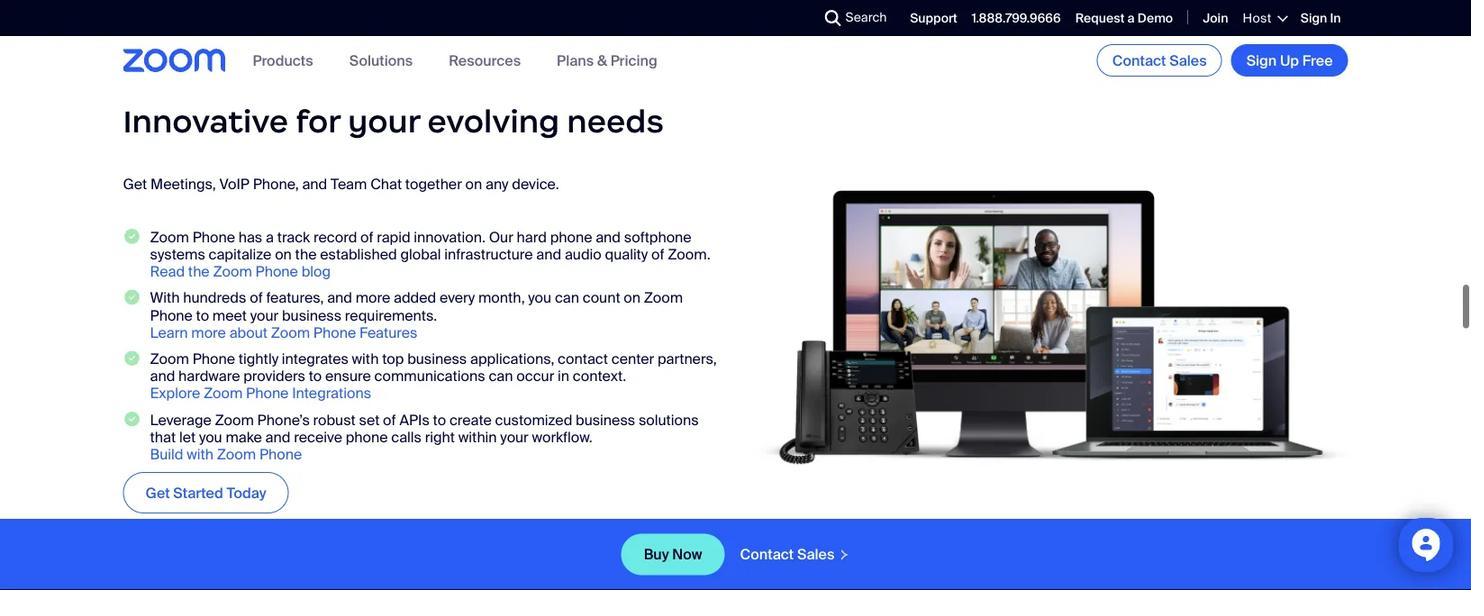 Task type: vqa. For each thing, say whether or not it's contained in the screenshot.
left with
yes



Task type: describe. For each thing, give the bounding box(es) containing it.
sign up free link
[[1231, 44, 1348, 77]]

buy now link
[[621, 534, 725, 575]]

get for get started today
[[146, 484, 170, 503]]

calls
[[391, 428, 422, 447]]

on inside 'zoom phone has a track record of rapid innovation. our hard phone and softphone systems capitalize on the established global infrastructure and audio quality of zoom. read the zoom phone blog'
[[275, 245, 292, 264]]

in
[[558, 367, 570, 386]]

rapid
[[377, 228, 411, 247]]

added
[[394, 289, 436, 308]]

and inside leverage zoom phone's robust set of apis to create customized business solutions that let you make and receive phone calls right within your workflow. build with zoom phone
[[265, 428, 291, 447]]

1 horizontal spatial on
[[465, 175, 482, 194]]

contact sales for topmost "contact sales" link
[[1113, 51, 1207, 70]]

features
[[359, 324, 418, 343]]

customized
[[495, 411, 572, 430]]

0 vertical spatial sales
[[1170, 51, 1207, 70]]

every
[[440, 289, 475, 308]]

phone's
[[257, 411, 310, 430]]

a inside 'zoom phone has a track record of rapid innovation. our hard phone and softphone systems capitalize on the established global infrastructure and audio quality of zoom. read the zoom phone blog'
[[266, 228, 274, 247]]

hardware
[[178, 367, 240, 386]]

with inside leverage zoom phone's robust set of apis to create customized business solutions that let you make and receive phone calls right within your workflow. build with zoom phone
[[187, 445, 214, 464]]

explore zoom phone integrations link
[[150, 385, 371, 403]]

contact
[[558, 350, 608, 369]]

phone up the features,
[[256, 263, 298, 282]]

you inside leverage zoom phone's robust set of apis to create customized business solutions that let you make and receive phone calls right within your workflow. build with zoom phone
[[199, 428, 222, 447]]

buy now
[[644, 545, 702, 564]]

any
[[486, 175, 509, 194]]

support
[[910, 10, 958, 27]]

within
[[458, 428, 497, 447]]

integrates
[[282, 350, 349, 369]]

0 horizontal spatial sales
[[797, 545, 835, 564]]

1.888.799.9666
[[972, 10, 1061, 27]]

integrations
[[292, 385, 371, 403]]

resources button
[[449, 51, 521, 70]]

create
[[450, 411, 492, 430]]

1 horizontal spatial contact
[[1113, 51, 1166, 70]]

leverage zoom phone's robust set of apis to create customized business solutions that let you make and receive phone calls right within your workflow. build with zoom phone
[[150, 411, 699, 464]]

right
[[425, 428, 455, 447]]

contact sales for the bottom "contact sales" link
[[740, 545, 835, 564]]

get meetings, voip phone, and team chat together on any device.
[[123, 175, 559, 194]]

and left team
[[302, 175, 327, 194]]

demo
[[1138, 10, 1173, 27]]

has
[[239, 228, 262, 247]]

pricing
[[611, 51, 658, 70]]

of inside leverage zoom phone's robust set of apis to create customized business solutions that let you make and receive phone calls right within your workflow. build with zoom phone
[[383, 411, 396, 430]]

0 horizontal spatial the
[[188, 263, 210, 282]]

zoom phone has a track record of rapid innovation. our hard phone and softphone systems capitalize on the established global infrastructure and audio quality of zoom. read the zoom phone blog
[[150, 228, 711, 282]]

providers
[[243, 367, 305, 386]]

features,
[[266, 289, 324, 308]]

1 vertical spatial contact
[[740, 545, 794, 564]]

workflow.
[[532, 428, 593, 447]]

evolving
[[427, 102, 560, 142]]

systems
[[150, 245, 205, 264]]

let
[[179, 428, 196, 447]]

communications
[[374, 367, 485, 386]]

innovative
[[123, 102, 288, 142]]

solutions button
[[349, 51, 413, 70]]

chat
[[370, 175, 402, 194]]

blog
[[302, 263, 331, 282]]

search
[[846, 9, 887, 26]]

get started today link
[[123, 473, 289, 514]]

requirements.
[[345, 306, 437, 325]]

zoom phone tightly integrates with top business applications, contact center partners, and hardware providers to ensure communications can occur in context. explore zoom phone integrations
[[150, 350, 717, 403]]

read the zoom phone blog link
[[150, 263, 331, 282]]

top
[[382, 350, 404, 369]]

month,
[[478, 289, 525, 308]]

on inside with hundreds of features, and more added every month, you can count on zoom phone to meet your business requirements. learn more about zoom phone features
[[624, 289, 641, 308]]

sign in
[[1301, 10, 1341, 27]]

started
[[173, 484, 223, 503]]

and left softphone
[[596, 228, 621, 247]]

zoom.
[[668, 245, 711, 264]]

audio
[[565, 245, 602, 264]]

up
[[1280, 51, 1299, 70]]

can inside zoom phone tightly integrates with top business applications, contact center partners, and hardware providers to ensure communications can occur in context. explore zoom phone integrations
[[489, 367, 513, 386]]

zoom down the features,
[[271, 324, 310, 343]]

resources
[[449, 51, 521, 70]]

and inside zoom phone tightly integrates with top business applications, contact center partners, and hardware providers to ensure communications can occur in context. explore zoom phone integrations
[[150, 367, 175, 386]]

zoom up the hundreds
[[213, 263, 252, 282]]

global
[[400, 245, 441, 264]]

request a demo link
[[1076, 10, 1173, 27]]

request a demo
[[1076, 10, 1173, 27]]

solutions
[[349, 51, 413, 70]]

softphone
[[624, 228, 692, 247]]

our
[[489, 228, 513, 247]]

read
[[150, 263, 185, 282]]

record
[[313, 228, 357, 247]]

join link
[[1203, 10, 1229, 27]]

that
[[150, 428, 176, 447]]

and left audio
[[536, 245, 562, 264]]

and inside with hundreds of features, and more added every month, you can count on zoom phone to meet your business requirements. learn more about zoom phone features
[[327, 289, 352, 308]]

together
[[405, 175, 462, 194]]

apis
[[400, 411, 430, 430]]

track
[[277, 228, 310, 247]]

robust
[[313, 411, 356, 430]]

free
[[1303, 51, 1333, 70]]

capitalize
[[209, 245, 272, 264]]

voip
[[219, 175, 250, 194]]

with
[[150, 289, 180, 308]]

today
[[227, 484, 266, 503]]

of left the rapid
[[360, 228, 374, 247]]

with hundreds of features, and more added every month, you can count on zoom phone to meet your business requirements. learn more about zoom phone features
[[150, 289, 683, 343]]

phone,
[[253, 175, 299, 194]]

connected devices image
[[754, 87, 1348, 533]]

zoom right the "explore"
[[204, 385, 243, 403]]



Task type: locate. For each thing, give the bounding box(es) containing it.
0 horizontal spatial you
[[199, 428, 222, 447]]

phone up integrates
[[313, 324, 356, 343]]

ensure
[[325, 367, 371, 386]]

1 horizontal spatial can
[[555, 289, 579, 308]]

search image
[[825, 10, 841, 26], [825, 10, 841, 26]]

0 vertical spatial with
[[352, 350, 379, 369]]

products
[[253, 51, 313, 70]]

to right apis
[[433, 411, 446, 430]]

0 vertical spatial get
[[123, 175, 147, 194]]

1.888.799.9666 link
[[972, 10, 1061, 27]]

zoom logo image
[[123, 49, 226, 72]]

0 vertical spatial a
[[1128, 10, 1135, 27]]

plans & pricing
[[557, 51, 658, 70]]

1 horizontal spatial the
[[295, 245, 317, 264]]

learn more about zoom phone features link
[[150, 324, 418, 343]]

established
[[320, 245, 397, 264]]

for
[[296, 102, 341, 142]]

1 vertical spatial your
[[250, 306, 279, 325]]

business
[[282, 306, 342, 325], [407, 350, 467, 369], [576, 411, 635, 430]]

business right top
[[407, 350, 467, 369]]

1 vertical spatial business
[[407, 350, 467, 369]]

you right let
[[199, 428, 222, 447]]

1 vertical spatial on
[[275, 245, 292, 264]]

1 horizontal spatial sales
[[1170, 51, 1207, 70]]

1 vertical spatial sales
[[797, 545, 835, 564]]

0 vertical spatial you
[[528, 289, 552, 308]]

set
[[359, 411, 380, 430]]

phone down read
[[150, 306, 193, 325]]

0 vertical spatial more
[[356, 289, 390, 308]]

sign
[[1301, 10, 1327, 27], [1247, 51, 1277, 70]]

on left blog
[[275, 245, 292, 264]]

sign for sign in
[[1301, 10, 1327, 27]]

hard
[[517, 228, 547, 247]]

you
[[528, 289, 552, 308], [199, 428, 222, 447]]

1 horizontal spatial your
[[348, 102, 420, 142]]

buy
[[644, 545, 669, 564]]

plans & pricing link
[[557, 51, 658, 70]]

sign left up
[[1247, 51, 1277, 70]]

solutions
[[639, 411, 699, 430]]

make
[[226, 428, 262, 447]]

and right make
[[265, 428, 291, 447]]

phone
[[192, 228, 235, 247], [256, 263, 298, 282], [150, 306, 193, 325], [313, 324, 356, 343], [192, 350, 235, 369], [246, 385, 289, 403], [259, 445, 302, 464]]

1 vertical spatial more
[[191, 324, 226, 343]]

sign for sign up free
[[1247, 51, 1277, 70]]

zoom up 'build with zoom phone' link
[[215, 411, 254, 430]]

phone inside 'zoom phone has a track record of rapid innovation. our hard phone and softphone systems capitalize on the established global infrastructure and audio quality of zoom. read the zoom phone blog'
[[550, 228, 592, 247]]

contact
[[1113, 51, 1166, 70], [740, 545, 794, 564]]

to left ensure
[[309, 367, 322, 386]]

0 horizontal spatial on
[[275, 245, 292, 264]]

of left zoom.
[[651, 245, 665, 264]]

a left demo
[[1128, 10, 1135, 27]]

leverage
[[150, 411, 211, 430]]

join
[[1203, 10, 1229, 27]]

business inside zoom phone tightly integrates with top business applications, contact center partners, and hardware providers to ensure communications can occur in context. explore zoom phone integrations
[[407, 350, 467, 369]]

0 horizontal spatial contact
[[740, 545, 794, 564]]

1 vertical spatial sign
[[1247, 51, 1277, 70]]

of
[[360, 228, 374, 247], [651, 245, 665, 264], [250, 289, 263, 308], [383, 411, 396, 430]]

center
[[612, 350, 654, 369]]

0 horizontal spatial business
[[282, 306, 342, 325]]

phone inside leverage zoom phone's robust set of apis to create customized business solutions that let you make and receive phone calls right within your workflow. build with zoom phone
[[259, 445, 302, 464]]

more
[[356, 289, 390, 308], [191, 324, 226, 343]]

on right count
[[624, 289, 641, 308]]

0 vertical spatial your
[[348, 102, 420, 142]]

1 vertical spatial phone
[[346, 428, 388, 447]]

to left meet
[[196, 306, 209, 325]]

2 horizontal spatial your
[[500, 428, 529, 447]]

your inside with hundreds of features, and more added every month, you can count on zoom phone to meet your business requirements. learn more about zoom phone features
[[250, 306, 279, 325]]

1 horizontal spatial contact sales link
[[1097, 44, 1222, 77]]

request
[[1076, 10, 1125, 27]]

your down solutions
[[348, 102, 420, 142]]

phone left "calls"
[[346, 428, 388, 447]]

hundreds
[[183, 289, 246, 308]]

a right has in the left of the page
[[266, 228, 274, 247]]

2 vertical spatial on
[[624, 289, 641, 308]]

0 horizontal spatial phone
[[346, 428, 388, 447]]

1 vertical spatial a
[[266, 228, 274, 247]]

1 vertical spatial contact sales
[[740, 545, 835, 564]]

sign in link
[[1301, 10, 1341, 27]]

to inside leverage zoom phone's robust set of apis to create customized business solutions that let you make and receive phone calls right within your workflow. build with zoom phone
[[433, 411, 446, 430]]

1 vertical spatial you
[[199, 428, 222, 447]]

sales
[[1170, 51, 1207, 70], [797, 545, 835, 564]]

zoom
[[150, 228, 189, 247], [213, 263, 252, 282], [644, 289, 683, 308], [271, 324, 310, 343], [150, 350, 189, 369], [204, 385, 243, 403], [215, 411, 254, 430], [217, 445, 256, 464]]

innovative for your evolving needs
[[123, 102, 664, 142]]

None search field
[[759, 4, 830, 32]]

0 horizontal spatial your
[[250, 306, 279, 325]]

0 horizontal spatial with
[[187, 445, 214, 464]]

phone left has in the left of the page
[[192, 228, 235, 247]]

meet
[[213, 306, 247, 325]]

0 horizontal spatial more
[[191, 324, 226, 343]]

1 vertical spatial get
[[146, 484, 170, 503]]

phone down about
[[192, 350, 235, 369]]

2 vertical spatial your
[[500, 428, 529, 447]]

0 horizontal spatial contact sales link
[[725, 545, 850, 564]]

in
[[1330, 10, 1341, 27]]

2 horizontal spatial to
[[433, 411, 446, 430]]

you right month,
[[528, 289, 552, 308]]

get down build
[[146, 484, 170, 503]]

on left any
[[465, 175, 482, 194]]

the up the features,
[[295, 245, 317, 264]]

zoom down zoom.
[[644, 289, 683, 308]]

can left occur on the bottom of page
[[489, 367, 513, 386]]

can inside with hundreds of features, and more added every month, you can count on zoom phone to meet your business requirements. learn more about zoom phone features
[[555, 289, 579, 308]]

get left meetings,
[[123, 175, 147, 194]]

to
[[196, 306, 209, 325], [309, 367, 322, 386], [433, 411, 446, 430]]

0 vertical spatial contact sales
[[1113, 51, 1207, 70]]

can left count
[[555, 289, 579, 308]]

to inside with hundreds of features, and more added every month, you can count on zoom phone to meet your business requirements. learn more about zoom phone features
[[196, 306, 209, 325]]

zoom up today
[[217, 445, 256, 464]]

0 vertical spatial contact sales link
[[1097, 44, 1222, 77]]

phone up the phone's
[[246, 385, 289, 403]]

more down the hundreds
[[191, 324, 226, 343]]

with
[[352, 350, 379, 369], [187, 445, 214, 464]]

your right meet
[[250, 306, 279, 325]]

0 horizontal spatial contact sales
[[740, 545, 835, 564]]

get
[[123, 175, 147, 194], [146, 484, 170, 503]]

business down the context.
[[576, 411, 635, 430]]

zoom down learn
[[150, 350, 189, 369]]

2 horizontal spatial business
[[576, 411, 635, 430]]

and down blog
[[327, 289, 352, 308]]

zoom up read
[[150, 228, 189, 247]]

tightly
[[239, 350, 278, 369]]

1 horizontal spatial with
[[352, 350, 379, 369]]

contact sales link
[[1097, 44, 1222, 77], [725, 545, 850, 564]]

contact right "now"
[[740, 545, 794, 564]]

host button
[[1243, 10, 1287, 27]]

can
[[555, 289, 579, 308], [489, 367, 513, 386]]

sign left "in"
[[1301, 10, 1327, 27]]

partners,
[[658, 350, 717, 369]]

phone down the phone's
[[259, 445, 302, 464]]

business up integrates
[[282, 306, 342, 325]]

business inside with hundreds of features, and more added every month, you can count on zoom phone to meet your business requirements. learn more about zoom phone features
[[282, 306, 342, 325]]

1 horizontal spatial business
[[407, 350, 467, 369]]

0 vertical spatial business
[[282, 306, 342, 325]]

1 horizontal spatial a
[[1128, 10, 1135, 27]]

get started today
[[146, 484, 266, 503]]

and down learn
[[150, 367, 175, 386]]

more up the features
[[356, 289, 390, 308]]

0 vertical spatial sign
[[1301, 10, 1327, 27]]

0 vertical spatial contact
[[1113, 51, 1166, 70]]

1 horizontal spatial you
[[528, 289, 552, 308]]

the up the hundreds
[[188, 263, 210, 282]]

2 vertical spatial to
[[433, 411, 446, 430]]

0 vertical spatial phone
[[550, 228, 592, 247]]

0 vertical spatial to
[[196, 306, 209, 325]]

0 horizontal spatial a
[[266, 228, 274, 247]]

you inside with hundreds of features, and more added every month, you can count on zoom phone to meet your business requirements. learn more about zoom phone features
[[528, 289, 552, 308]]

to inside zoom phone tightly integrates with top business applications, contact center partners, and hardware providers to ensure communications can occur in context. explore zoom phone integrations
[[309, 367, 322, 386]]

support link
[[910, 10, 958, 27]]

1 vertical spatial can
[[489, 367, 513, 386]]

2 horizontal spatial on
[[624, 289, 641, 308]]

contact sales
[[1113, 51, 1207, 70], [740, 545, 835, 564]]

plans
[[557, 51, 594, 70]]

device.
[[512, 175, 559, 194]]

0 horizontal spatial can
[[489, 367, 513, 386]]

the
[[295, 245, 317, 264], [188, 263, 210, 282]]

0 vertical spatial can
[[555, 289, 579, 308]]

needs
[[567, 102, 664, 142]]

with right build
[[187, 445, 214, 464]]

your right within
[[500, 428, 529, 447]]

of down read the zoom phone blog link
[[250, 289, 263, 308]]

phone right "hard"
[[550, 228, 592, 247]]

a
[[1128, 10, 1135, 27], [266, 228, 274, 247]]

contact down request a demo link in the top of the page
[[1113, 51, 1166, 70]]

1 vertical spatial contact sales link
[[725, 545, 850, 564]]

1 horizontal spatial to
[[309, 367, 322, 386]]

of right set
[[383, 411, 396, 430]]

get for get meetings, voip phone, and team chat together on any device.
[[123, 175, 147, 194]]

phone inside leverage zoom phone's robust set of apis to create customized business solutions that let you make and receive phone calls right within your workflow. build with zoom phone
[[346, 428, 388, 447]]

0 vertical spatial on
[[465, 175, 482, 194]]

meetings,
[[151, 175, 216, 194]]

count
[[583, 289, 620, 308]]

2 vertical spatial business
[[576, 411, 635, 430]]

1 vertical spatial to
[[309, 367, 322, 386]]

on
[[465, 175, 482, 194], [275, 245, 292, 264], [624, 289, 641, 308]]

1 horizontal spatial more
[[356, 289, 390, 308]]

infrastructure
[[444, 245, 533, 264]]

phone
[[550, 228, 592, 247], [346, 428, 388, 447]]

1 horizontal spatial sign
[[1301, 10, 1327, 27]]

team
[[331, 175, 367, 194]]

build
[[150, 445, 183, 464]]

business inside leverage zoom phone's robust set of apis to create customized business solutions that let you make and receive phone calls right within your workflow. build with zoom phone
[[576, 411, 635, 430]]

1 vertical spatial with
[[187, 445, 214, 464]]

of inside with hundreds of features, and more added every month, you can count on zoom phone to meet your business requirements. learn more about zoom phone features
[[250, 289, 263, 308]]

context.
[[573, 367, 626, 386]]

now
[[672, 545, 702, 564]]

with left top
[[352, 350, 379, 369]]

your inside leverage zoom phone's robust set of apis to create customized business solutions that let you make and receive phone calls right within your workflow. build with zoom phone
[[500, 428, 529, 447]]

with inside zoom phone tightly integrates with top business applications, contact center partners, and hardware providers to ensure communications can occur in context. explore zoom phone integrations
[[352, 350, 379, 369]]

learn
[[150, 324, 188, 343]]

innovation.
[[414, 228, 486, 247]]

about
[[229, 324, 268, 343]]

0 horizontal spatial to
[[196, 306, 209, 325]]

1 horizontal spatial phone
[[550, 228, 592, 247]]

build with zoom phone link
[[150, 445, 302, 464]]

explore
[[150, 385, 200, 403]]

1 horizontal spatial contact sales
[[1113, 51, 1207, 70]]

products button
[[253, 51, 313, 70]]

sign up free
[[1247, 51, 1333, 70]]

0 horizontal spatial sign
[[1247, 51, 1277, 70]]



